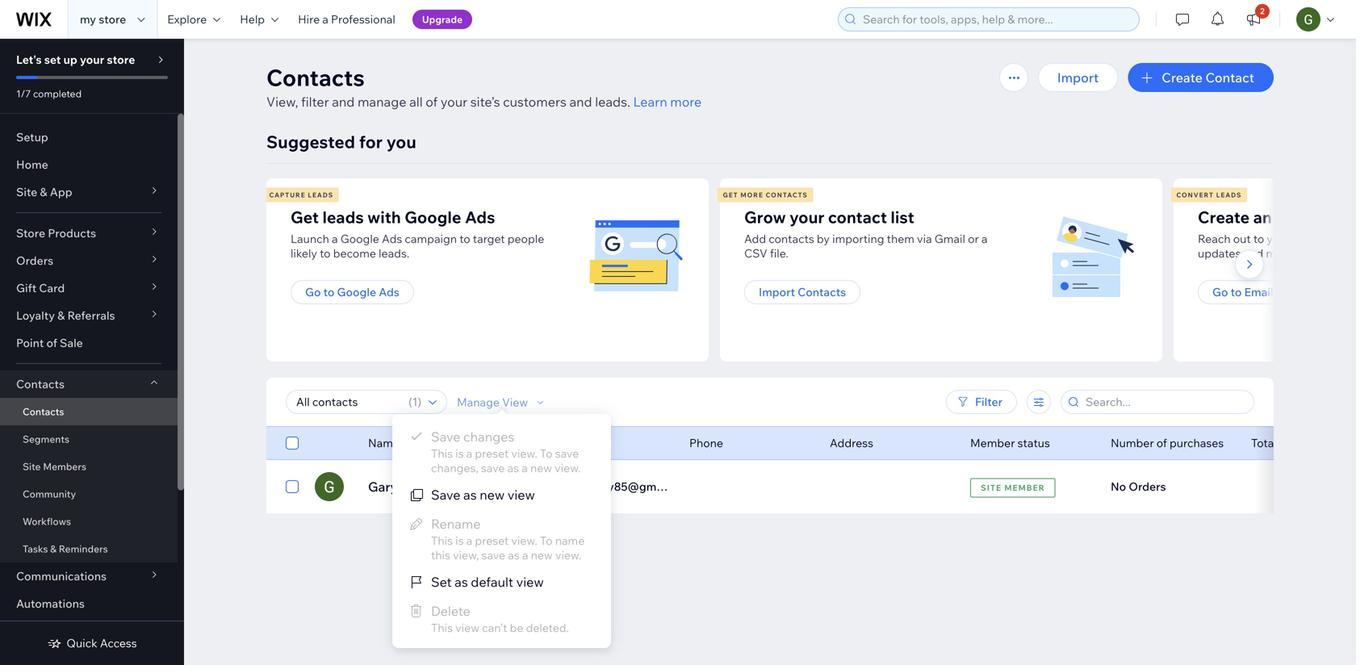 Task type: locate. For each thing, give the bounding box(es) containing it.
amount
[[1279, 436, 1320, 450]]

let's set up your store
[[16, 52, 135, 67]]

a up save as new view button
[[522, 461, 528, 475]]

0 vertical spatial save
[[431, 429, 461, 445]]

site inside dropdown button
[[16, 185, 37, 199]]

import for import
[[1057, 69, 1099, 86]]

to up save as new view button
[[540, 446, 553, 461]]

as up set as default view button
[[508, 548, 520, 562]]

menu
[[392, 422, 611, 640]]

1 go from the left
[[305, 285, 321, 299]]

set
[[431, 574, 452, 590]]

0 vertical spatial google
[[405, 207, 461, 227]]

loyalty & referrals
[[16, 308, 115, 323]]

new
[[530, 461, 552, 475], [480, 487, 505, 503], [531, 548, 553, 562]]

view down delete at the left bottom
[[455, 621, 479, 635]]

leads right convert
[[1216, 191, 1242, 199]]

1 vertical spatial orders
[[1129, 480, 1166, 494]]

to down out on the right top of the page
[[1231, 285, 1242, 299]]

1 save from the top
[[431, 429, 461, 445]]

0 vertical spatial view
[[502, 395, 528, 409]]

save up orlandogary85@gmail.com
[[555, 446, 579, 461]]

hire a professional
[[298, 12, 395, 26]]

quick
[[66, 636, 97, 650]]

site down segments
[[23, 461, 41, 473]]

save
[[431, 429, 461, 445], [431, 487, 461, 503]]

0 horizontal spatial orders
[[16, 253, 53, 268]]

go to email marketing button
[[1198, 280, 1345, 304]]

leads. down with
[[379, 246, 409, 260]]

1 horizontal spatial email
[[1244, 285, 1274, 299]]

0 vertical spatial to
[[540, 446, 553, 461]]

of inside the sidebar element
[[46, 336, 57, 350]]

site members link
[[0, 453, 178, 480]]

of left sale on the left bottom of page
[[46, 336, 57, 350]]

0 horizontal spatial leads
[[308, 191, 333, 199]]

create inside create an email camp reach out to your subscribers
[[1198, 207, 1250, 227]]

of for point of sale
[[46, 336, 57, 350]]

0 vertical spatial &
[[40, 185, 47, 199]]

help button
[[230, 0, 288, 39]]

view
[[508, 487, 535, 503], [516, 574, 544, 590], [455, 621, 479, 635]]

Search for tools, apps, help & more... field
[[858, 8, 1134, 31]]

create up reach
[[1198, 207, 1250, 227]]

& right loyalty
[[57, 308, 65, 323]]

new for save changes
[[530, 461, 552, 475]]

workflows link
[[0, 508, 178, 535]]

1 horizontal spatial orders
[[1129, 480, 1166, 494]]

camp
[[1321, 207, 1356, 227]]

0 vertical spatial save
[[555, 446, 579, 461]]

number
[[1111, 436, 1154, 450]]

0 vertical spatial of
[[426, 94, 438, 110]]

2 this from the top
[[431, 534, 453, 548]]

2 vertical spatial site
[[981, 483, 1002, 493]]

deleted.
[[526, 621, 569, 635]]

0 vertical spatial orders
[[16, 253, 53, 268]]

save inside save changes this is a preset view. to save changes, save as a new view.
[[431, 429, 461, 445]]

save inside save as new view button
[[431, 487, 461, 503]]

site
[[16, 185, 37, 199], [23, 461, 41, 473], [981, 483, 1002, 493]]

1 horizontal spatial leads
[[1216, 191, 1242, 199]]

1 vertical spatial preset
[[475, 534, 509, 548]]

2 horizontal spatial &
[[57, 308, 65, 323]]

a inside grow your contact list add contacts by importing them via gmail or a csv file.
[[982, 232, 988, 246]]

1 vertical spatial to
[[540, 534, 553, 548]]

app
[[50, 185, 72, 199]]

save up save as new view button
[[481, 461, 505, 475]]

site down home
[[16, 185, 37, 199]]

phone
[[689, 436, 723, 450]]

0 vertical spatial site
[[16, 185, 37, 199]]

is up changes,
[[455, 446, 464, 461]]

new up set as default view button
[[531, 548, 553, 562]]

1 leads from the left
[[308, 191, 333, 199]]

1 vertical spatial save
[[481, 461, 505, 475]]

& for tasks
[[50, 543, 57, 555]]

this inside rename this is a preset view. to name this view, save as a new view.
[[431, 534, 453, 548]]

list containing get leads with google ads
[[264, 178, 1356, 362]]

to down become
[[323, 285, 334, 299]]

1 vertical spatial email
[[549, 436, 578, 450]]

email up orlandogary85@gmail.com
[[549, 436, 578, 450]]

suggested
[[266, 131, 355, 153]]

ads down with
[[382, 232, 402, 246]]

0 horizontal spatial of
[[46, 336, 57, 350]]

0 vertical spatial member
[[970, 436, 1015, 450]]

a
[[322, 12, 328, 26], [332, 232, 338, 246], [982, 232, 988, 246], [466, 446, 472, 461], [522, 461, 528, 475], [466, 534, 472, 548], [522, 548, 528, 562]]

leads for get
[[308, 191, 333, 199]]

status
[[1018, 436, 1050, 450]]

is inside rename this is a preset view. to name this view, save as a new view.
[[455, 534, 464, 548]]

( 1 )
[[409, 395, 421, 409]]

view. left name
[[511, 534, 537, 548]]

launch
[[291, 232, 329, 246]]

as up save as new view button
[[507, 461, 519, 475]]

your left site's
[[441, 94, 468, 110]]

member
[[970, 436, 1015, 450], [1005, 483, 1045, 493]]

view inside popup button
[[502, 395, 528, 409]]

changes
[[463, 429, 514, 445]]

0 horizontal spatial leads.
[[379, 246, 409, 260]]

2 vertical spatial view
[[455, 621, 479, 635]]

go down the likely
[[305, 285, 321, 299]]

this for rename
[[431, 534, 453, 548]]

name
[[555, 534, 585, 548]]

as right the set on the bottom left of the page
[[455, 574, 468, 590]]

this
[[431, 446, 453, 461], [431, 534, 453, 548], [431, 621, 453, 635]]

this down delete at the left bottom
[[431, 621, 453, 635]]

save inside rename this is a preset view. to name this view, save as a new view.
[[482, 548, 505, 562]]

contacts
[[769, 232, 814, 246]]

None checkbox
[[286, 433, 299, 453], [286, 477, 299, 496], [286, 433, 299, 453], [286, 477, 299, 496]]

1 horizontal spatial and
[[569, 94, 592, 110]]

ads
[[465, 207, 495, 227], [382, 232, 402, 246], [379, 285, 399, 299]]

1 vertical spatial import
[[759, 285, 795, 299]]

hire a professional link
[[288, 0, 405, 39]]

1 horizontal spatial leads.
[[595, 94, 630, 110]]

capture leads
[[269, 191, 333, 199]]

google up become
[[340, 232, 379, 246]]

site members
[[23, 461, 86, 473]]

orders right no
[[1129, 480, 1166, 494]]

2 vertical spatial of
[[1157, 436, 1167, 450]]

& left app
[[40, 185, 47, 199]]

preset down changes at the bottom left
[[475, 446, 509, 461]]

this inside save changes this is a preset view. to save changes, save as a new view.
[[431, 446, 453, 461]]

2 vertical spatial ads
[[379, 285, 399, 299]]

1 vertical spatial view
[[516, 574, 544, 590]]

member left the status on the right of page
[[970, 436, 1015, 450]]

google up campaign
[[405, 207, 461, 227]]

1
[[412, 395, 418, 409]]

gift
[[16, 281, 36, 295]]

this up changes,
[[431, 446, 453, 461]]

create
[[1162, 69, 1203, 86], [1198, 207, 1250, 227]]

number of purchases
[[1111, 436, 1224, 450]]

gift card
[[16, 281, 65, 295]]

1 vertical spatial store
[[107, 52, 135, 67]]

1 is from the top
[[455, 446, 464, 461]]

1 vertical spatial ads
[[382, 232, 402, 246]]

save up changes,
[[431, 429, 461, 445]]

a right 'or'
[[982, 232, 988, 246]]

1 vertical spatial leads.
[[379, 246, 409, 260]]

list
[[264, 178, 1356, 362]]

sale
[[60, 336, 83, 350]]

csv
[[744, 246, 767, 260]]

email inside 'button'
[[1244, 285, 1274, 299]]

your right up
[[80, 52, 104, 67]]

out
[[1233, 232, 1251, 246]]

&
[[40, 185, 47, 199], [57, 308, 65, 323], [50, 543, 57, 555]]

0 horizontal spatial view
[[502, 395, 528, 409]]

new down save changes this is a preset view. to save changes, save as a new view.
[[480, 487, 505, 503]]

as inside rename this is a preset view. to name this view, save as a new view.
[[508, 548, 520, 562]]

3 this from the top
[[431, 621, 453, 635]]

this inside 'delete this view can't be deleted.'
[[431, 621, 453, 635]]

view,
[[266, 94, 298, 110]]

store right my
[[99, 12, 126, 26]]

1 horizontal spatial view
[[1162, 479, 1192, 495]]

contacts down point of sale
[[16, 377, 65, 391]]

your
[[80, 52, 104, 67], [441, 94, 468, 110], [790, 207, 825, 227], [1267, 232, 1290, 246]]

view right 'manage'
[[502, 395, 528, 409]]

view right default
[[516, 574, 544, 590]]

0 vertical spatial view
[[508, 487, 535, 503]]

2 and from the left
[[569, 94, 592, 110]]

view down number of purchases on the bottom right
[[1162, 479, 1192, 495]]

your inside grow your contact list add contacts by importing them via gmail or a csv file.
[[790, 207, 825, 227]]

view inside 'delete this view can't be deleted.'
[[455, 621, 479, 635]]

& inside dropdown button
[[57, 308, 65, 323]]

1 horizontal spatial &
[[50, 543, 57, 555]]

and right filter
[[332, 94, 355, 110]]

0 vertical spatial leads.
[[595, 94, 630, 110]]

go
[[305, 285, 321, 299], [1213, 285, 1228, 299]]

to left name
[[540, 534, 553, 548]]

leads up get
[[308, 191, 333, 199]]

convert
[[1177, 191, 1214, 199]]

preset inside rename this is a preset view. to name this view, save as a new view.
[[475, 534, 509, 548]]

1 horizontal spatial go
[[1213, 285, 1228, 299]]

0 vertical spatial is
[[455, 446, 464, 461]]

1 vertical spatial site
[[23, 461, 41, 473]]

contacts inside dropdown button
[[16, 377, 65, 391]]

save up default
[[482, 548, 505, 562]]

go down reach
[[1213, 285, 1228, 299]]

import contacts
[[759, 285, 846, 299]]

your down an
[[1267, 232, 1290, 246]]

2 horizontal spatial of
[[1157, 436, 1167, 450]]

to right out on the right top of the page
[[1254, 232, 1264, 246]]

gary
[[368, 479, 398, 495]]

go inside button
[[305, 285, 321, 299]]

loyalty & referrals button
[[0, 302, 178, 329]]

ads up target
[[465, 207, 495, 227]]

changes,
[[431, 461, 478, 475]]

2 go from the left
[[1213, 285, 1228, 299]]

Search... field
[[1081, 391, 1249, 413]]

1/7 completed
[[16, 88, 82, 100]]

and
[[332, 94, 355, 110], [569, 94, 592, 110]]

go for create
[[1213, 285, 1228, 299]]

menu containing save changes
[[392, 422, 611, 640]]

contacts down by
[[798, 285, 846, 299]]

0 horizontal spatial &
[[40, 185, 47, 199]]

to down "launch"
[[320, 246, 331, 260]]

store products button
[[0, 220, 178, 247]]

and right "customers"
[[569, 94, 592, 110]]

go inside 'button'
[[1213, 285, 1228, 299]]

manage
[[457, 395, 500, 409]]

2 vertical spatial google
[[337, 285, 376, 299]]

contacts
[[766, 191, 808, 199]]

new inside rename this is a preset view. to name this view, save as a new view.
[[531, 548, 553, 562]]

total amount spent
[[1251, 436, 1353, 450]]

1 horizontal spatial import
[[1057, 69, 1099, 86]]

import contacts button
[[744, 280, 861, 304]]

preset inside save changes this is a preset view. to save changes, save as a new view.
[[475, 446, 509, 461]]

ads down get leads with google ads launch a google ads campaign to target people likely to become leads.
[[379, 285, 399, 299]]

is up view,
[[455, 534, 464, 548]]

0 vertical spatial preset
[[475, 446, 509, 461]]

2 vertical spatial this
[[431, 621, 453, 635]]

this up this in the bottom left of the page
[[431, 534, 453, 548]]

1 vertical spatial save
[[431, 487, 461, 503]]

& inside dropdown button
[[40, 185, 47, 199]]

1 vertical spatial new
[[480, 487, 505, 503]]

0 horizontal spatial and
[[332, 94, 355, 110]]

member status
[[970, 436, 1050, 450]]

create left contact
[[1162, 69, 1203, 86]]

marketing
[[1276, 285, 1330, 299]]

1 vertical spatial of
[[46, 336, 57, 350]]

& right tasks
[[50, 543, 57, 555]]

1 horizontal spatial of
[[426, 94, 438, 110]]

save down changes,
[[431, 487, 461, 503]]

1 vertical spatial this
[[431, 534, 453, 548]]

new up save as new view button
[[530, 461, 552, 475]]

view down save changes this is a preset view. to save changes, save as a new view.
[[508, 487, 535, 503]]

site down "member status"
[[981, 483, 1002, 493]]

to left target
[[459, 232, 470, 246]]

0 vertical spatial new
[[530, 461, 552, 475]]

this
[[431, 548, 450, 562]]

point of sale
[[16, 336, 83, 350]]

of right number
[[1157, 436, 1167, 450]]

2 is from the top
[[455, 534, 464, 548]]

orders down store
[[16, 253, 53, 268]]

gary orlando
[[368, 479, 450, 495]]

file.
[[770, 246, 789, 260]]

to inside rename this is a preset view. to name this view, save as a new view.
[[540, 534, 553, 548]]

customers
[[503, 94, 567, 110]]

email left marketing
[[1244, 285, 1274, 299]]

1 vertical spatial &
[[57, 308, 65, 323]]

contacts up filter
[[266, 63, 365, 92]]

create contact
[[1162, 69, 1254, 86]]

new inside button
[[480, 487, 505, 503]]

1 to from the top
[[540, 446, 553, 461]]

contacts up segments
[[23, 406, 64, 418]]

2 to from the top
[[540, 534, 553, 548]]

as inside set as default view button
[[455, 574, 468, 590]]

2 leads from the left
[[1216, 191, 1242, 199]]

of right all
[[426, 94, 438, 110]]

a down 'leads'
[[332, 232, 338, 246]]

store down the my store
[[107, 52, 135, 67]]

contacts inside button
[[798, 285, 846, 299]]

google down become
[[337, 285, 376, 299]]

suggested for you
[[266, 131, 416, 153]]

2
[[1260, 6, 1265, 16]]

0 horizontal spatial go
[[305, 285, 321, 299]]

save for save changes
[[481, 461, 505, 475]]

1 preset from the top
[[475, 446, 509, 461]]

view for set as default view
[[516, 574, 544, 590]]

0 horizontal spatial import
[[759, 285, 795, 299]]

quick access
[[66, 636, 137, 650]]

1 vertical spatial create
[[1198, 207, 1250, 227]]

2 save from the top
[[431, 487, 461, 503]]

as down changes,
[[463, 487, 477, 503]]

is inside save changes this is a preset view. to save changes, save as a new view.
[[455, 446, 464, 461]]

import
[[1057, 69, 1099, 86], [759, 285, 795, 299]]

create inside 'create contact' button
[[1162, 69, 1203, 86]]

2 vertical spatial &
[[50, 543, 57, 555]]

0 vertical spatial email
[[1244, 285, 1274, 299]]

0 vertical spatial create
[[1162, 69, 1203, 86]]

1 vertical spatial is
[[455, 534, 464, 548]]

)
[[418, 395, 421, 409]]

0 vertical spatial this
[[431, 446, 453, 461]]

to inside save changes this is a preset view. to save changes, save as a new view.
[[540, 446, 553, 461]]

2 preset from the top
[[475, 534, 509, 548]]

your up the contacts
[[790, 207, 825, 227]]

new inside save changes this is a preset view. to save changes, save as a new view.
[[530, 461, 552, 475]]

member down the status on the right of page
[[1005, 483, 1045, 493]]

create contact button
[[1128, 63, 1274, 92]]

view
[[502, 395, 528, 409], [1162, 479, 1192, 495]]

leads. left learn
[[595, 94, 630, 110]]

rename this is a preset view. to name this view, save as a new view.
[[431, 516, 585, 562]]

0 vertical spatial import
[[1057, 69, 1099, 86]]

reminders
[[59, 543, 108, 555]]

1 this from the top
[[431, 446, 453, 461]]

2 vertical spatial save
[[482, 548, 505, 562]]

preset up view,
[[475, 534, 509, 548]]

leads for create
[[1216, 191, 1242, 199]]

2 vertical spatial new
[[531, 548, 553, 562]]



Task type: describe. For each thing, give the bounding box(es) containing it.
your inside the sidebar element
[[80, 52, 104, 67]]

view. down name
[[555, 548, 581, 562]]

loyalty
[[16, 308, 55, 323]]

new for rename
[[531, 548, 553, 562]]

& for loyalty
[[57, 308, 65, 323]]

a right hire
[[322, 12, 328, 26]]

store products
[[16, 226, 96, 240]]

upgrade
[[422, 13, 463, 25]]

more
[[670, 94, 702, 110]]

a up changes,
[[466, 446, 472, 461]]

a up set as default view button
[[522, 548, 528, 562]]

view. down changes at the bottom left
[[511, 446, 537, 461]]

1/7
[[16, 88, 31, 100]]

save as new view button
[[392, 480, 611, 509]]

get
[[291, 207, 319, 227]]

view,
[[453, 548, 479, 562]]

1 and from the left
[[332, 94, 355, 110]]

store inside the sidebar element
[[107, 52, 135, 67]]

grow your contact list add contacts by importing them via gmail or a csv file.
[[744, 207, 988, 260]]

target
[[473, 232, 505, 246]]

list
[[891, 207, 914, 227]]

purchases
[[1170, 436, 1224, 450]]

ads inside button
[[379, 285, 399, 299]]

communications button
[[0, 563, 178, 590]]

of for number of purchases
[[1157, 436, 1167, 450]]

1 vertical spatial google
[[340, 232, 379, 246]]

google inside button
[[337, 285, 376, 299]]

site's
[[470, 94, 500, 110]]

segments link
[[0, 425, 178, 453]]

learn
[[633, 94, 667, 110]]

sidebar element
[[0, 39, 184, 665]]

leads. inside get leads with google ads launch a google ads campaign to target people likely to become leads.
[[379, 246, 409, 260]]

contact
[[1206, 69, 1254, 86]]

(
[[409, 395, 412, 409]]

capture
[[269, 191, 306, 199]]

automations link
[[0, 590, 178, 618]]

completed
[[33, 88, 82, 100]]

them
[[887, 232, 915, 246]]

Unsaved view field
[[291, 391, 404, 413]]

contacts button
[[0, 371, 178, 398]]

1 vertical spatial view
[[1162, 479, 1192, 495]]

orlandogary85@gmail.com
[[549, 480, 694, 494]]

setup link
[[0, 124, 178, 151]]

setup
[[16, 130, 48, 144]]

& for site
[[40, 185, 47, 199]]

to inside button
[[323, 285, 334, 299]]

leads
[[322, 207, 364, 227]]

contacts view, filter and manage all of your site's customers and leads. learn more
[[266, 63, 702, 110]]

card
[[39, 281, 65, 295]]

hire
[[298, 12, 320, 26]]

leads. inside contacts view, filter and manage all of your site's customers and leads. learn more
[[595, 94, 630, 110]]

no orders
[[1111, 480, 1166, 494]]

with
[[367, 207, 401, 227]]

0 vertical spatial store
[[99, 12, 126, 26]]

create for an
[[1198, 207, 1250, 227]]

total
[[1251, 436, 1277, 450]]

get
[[723, 191, 738, 199]]

my store
[[80, 12, 126, 26]]

subscribers
[[1293, 232, 1354, 246]]

rename
[[431, 516, 481, 532]]

go for get
[[305, 285, 321, 299]]

as inside save changes this is a preset view. to save changes, save as a new view.
[[507, 461, 519, 475]]

this for delete
[[431, 621, 453, 635]]

0 horizontal spatial email
[[549, 436, 578, 450]]

orders inside dropdown button
[[16, 253, 53, 268]]

products
[[48, 226, 96, 240]]

convert leads
[[1177, 191, 1242, 199]]

view. up orlandogary85@gmail.com
[[555, 461, 581, 475]]

your inside contacts view, filter and manage all of your site's customers and leads. learn more
[[441, 94, 468, 110]]

manage view button
[[457, 395, 547, 409]]

import for import contacts
[[759, 285, 795, 299]]

2 button
[[1236, 0, 1271, 39]]

members
[[43, 461, 86, 473]]

site for site member
[[981, 483, 1002, 493]]

view link
[[1142, 472, 1211, 501]]

default
[[471, 574, 513, 590]]

tasks
[[23, 543, 48, 555]]

set
[[44, 52, 61, 67]]

referrals
[[67, 308, 115, 323]]

email
[[1276, 207, 1318, 227]]

more
[[741, 191, 764, 199]]

workflows
[[23, 515, 71, 528]]

import button
[[1038, 63, 1118, 92]]

tasks & reminders link
[[0, 535, 178, 563]]

orlando
[[400, 479, 450, 495]]

campaign
[[405, 232, 457, 246]]

a inside get leads with google ads launch a google ads campaign to target people likely to become leads.
[[332, 232, 338, 246]]

community
[[23, 488, 76, 500]]

filter
[[975, 395, 1003, 409]]

gary orlando image
[[315, 472, 344, 501]]

an
[[1253, 207, 1272, 227]]

store
[[16, 226, 45, 240]]

you
[[387, 131, 416, 153]]

site for site members
[[23, 461, 41, 473]]

your inside create an email camp reach out to your subscribers
[[1267, 232, 1290, 246]]

via
[[917, 232, 932, 246]]

professional
[[331, 12, 395, 26]]

as inside save as new view button
[[463, 487, 477, 503]]

spent
[[1323, 436, 1353, 450]]

no
[[1111, 480, 1126, 494]]

1 vertical spatial member
[[1005, 483, 1045, 493]]

contacts inside contacts view, filter and manage all of your site's customers and leads. learn more
[[266, 63, 365, 92]]

access
[[100, 636, 137, 650]]

a up view,
[[466, 534, 472, 548]]

go to google ads button
[[291, 280, 414, 304]]

site for site & app
[[16, 185, 37, 199]]

create for contact
[[1162, 69, 1203, 86]]

of inside contacts view, filter and manage all of your site's customers and leads. learn more
[[426, 94, 438, 110]]

learn more button
[[633, 92, 702, 111]]

gift card button
[[0, 274, 178, 302]]

be
[[510, 621, 523, 635]]

save for save as new view
[[431, 487, 461, 503]]

manage
[[358, 94, 406, 110]]

save for rename
[[482, 548, 505, 562]]

to inside 'button'
[[1231, 285, 1242, 299]]

get more contacts
[[723, 191, 808, 199]]

up
[[63, 52, 77, 67]]

save for save changes this is a preset view. to save changes, save as a new view.
[[431, 429, 461, 445]]

segments
[[23, 433, 69, 445]]

save changes this is a preset view. to save changes, save as a new view.
[[431, 429, 581, 475]]

to inside create an email camp reach out to your subscribers
[[1254, 232, 1264, 246]]

gmail
[[935, 232, 965, 246]]

get leads with google ads launch a google ads campaign to target people likely to become leads.
[[291, 207, 544, 260]]

0 vertical spatial ads
[[465, 207, 495, 227]]

view for save as new view
[[508, 487, 535, 503]]

site & app
[[16, 185, 72, 199]]

orders button
[[0, 247, 178, 274]]



Task type: vqa. For each thing, say whether or not it's contained in the screenshot.
DISPLAY
no



